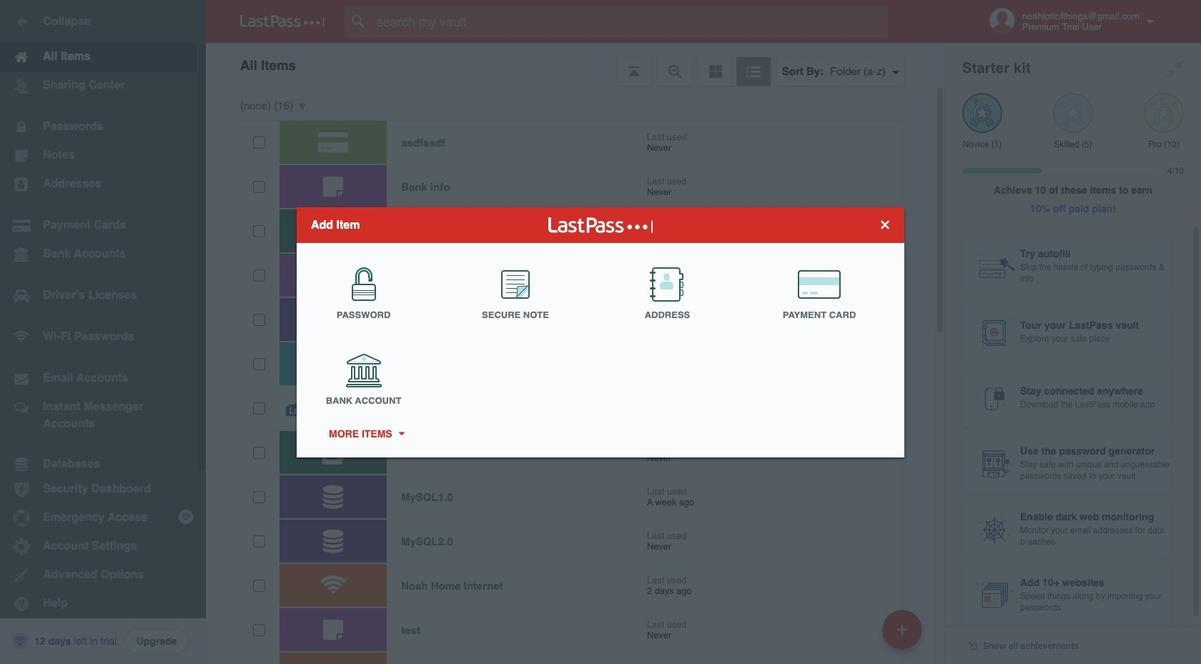 Task type: describe. For each thing, give the bounding box(es) containing it.
main navigation navigation
[[0, 0, 206, 664]]

new item navigation
[[877, 606, 931, 664]]

vault options navigation
[[206, 43, 945, 86]]

search my vault text field
[[345, 6, 916, 37]]



Task type: vqa. For each thing, say whether or not it's contained in the screenshot.
New item element
no



Task type: locate. For each thing, give the bounding box(es) containing it.
lastpass image
[[240, 15, 325, 28]]

dialog
[[297, 207, 904, 457]]

new item image
[[897, 624, 907, 635]]

caret right image
[[396, 432, 406, 435]]

Search search field
[[345, 6, 916, 37]]



